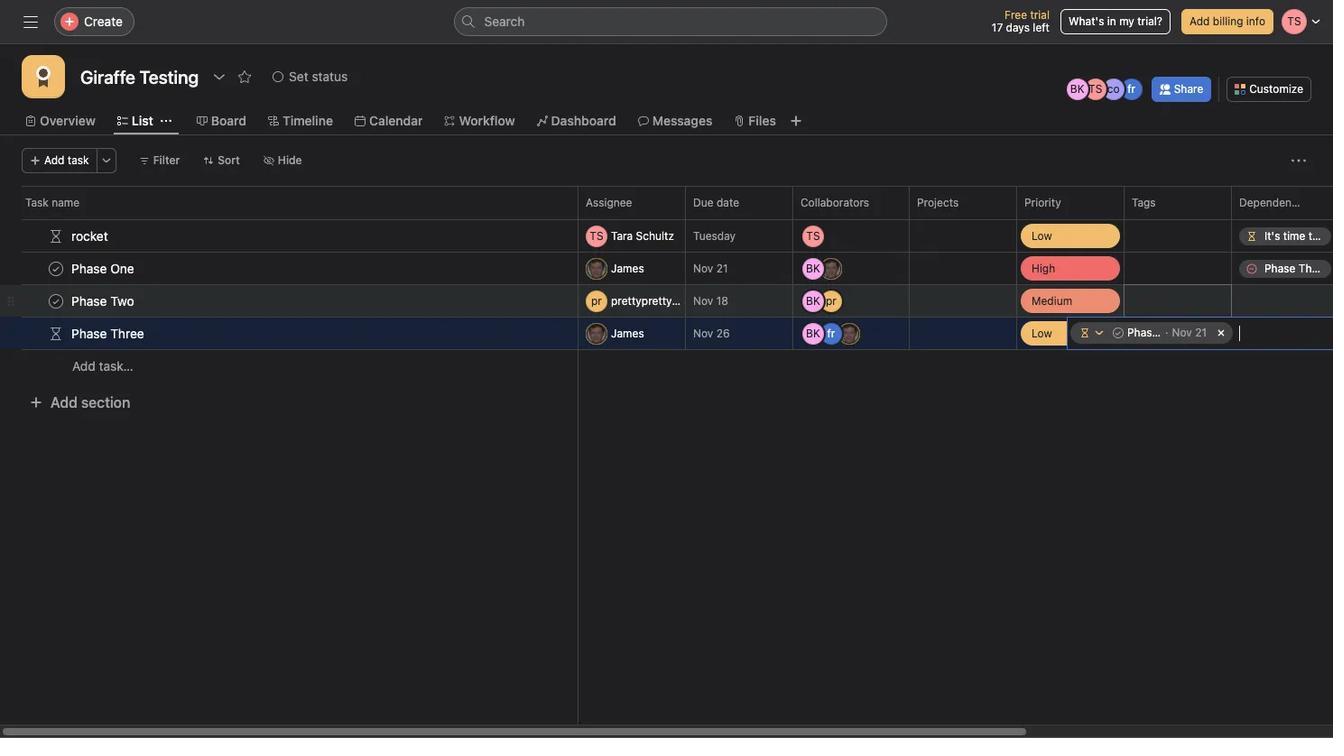 Task type: describe. For each thing, give the bounding box(es) containing it.
tags for phase one cell
[[1124, 252, 1233, 285]]

add task
[[44, 154, 89, 167]]

add for add task
[[44, 154, 65, 167]]

timeline link
[[268, 111, 333, 131]]

add for add billing info
[[1190, 14, 1210, 28]]

tags
[[1132, 196, 1156, 209]]

in
[[1108, 14, 1117, 28]]

what's in my trial? button
[[1061, 9, 1171, 34]]

expand sidebar image
[[23, 14, 38, 29]]

due date
[[693, 196, 740, 209]]

trial?
[[1138, 14, 1163, 28]]

ja for nov 21
[[591, 261, 603, 275]]

completed checkbox for ja
[[45, 258, 67, 279]]

nov for medium
[[693, 294, 714, 308]]

Phase Three text field
[[68, 325, 150, 343]]

task
[[68, 154, 89, 167]]

Phase Two text field
[[68, 292, 140, 310]]

show options image
[[212, 70, 227, 84]]

nov 18
[[693, 294, 729, 308]]

set
[[289, 69, 309, 84]]

low for nov 26
[[1032, 326, 1053, 340]]

ribbon image
[[33, 66, 54, 88]]

18
[[717, 294, 729, 308]]

due
[[693, 196, 714, 209]]

dashboard
[[551, 113, 617, 128]]

what's
[[1069, 14, 1105, 28]]

details image
[[556, 328, 567, 339]]

21 inside header untitled section tree grid
[[717, 262, 728, 275]]

phase
[[1128, 326, 1159, 340]]

sort button
[[195, 148, 248, 173]]

list
[[132, 113, 153, 128]]

linked projects for phase two cell
[[909, 284, 1018, 318]]

Phase One text field
[[68, 260, 140, 278]]

section
[[81, 395, 130, 411]]

17
[[992, 21, 1003, 34]]

dependencies image
[[49, 229, 63, 243]]

dependencies
[[1240, 196, 1313, 209]]

add section
[[51, 395, 130, 411]]

row containing task name
[[0, 186, 1334, 219]]

timeline
[[283, 113, 333, 128]]

billing
[[1213, 14, 1244, 28]]

files
[[749, 113, 776, 128]]

co
[[1108, 82, 1120, 96]]

medium
[[1032, 294, 1073, 307]]

workflow
[[459, 113, 515, 128]]

priority
[[1025, 196, 1062, 209]]

pr button
[[586, 290, 682, 312]]

add for add section
[[51, 395, 77, 411]]

ts inside row
[[590, 229, 604, 242]]

task name
[[25, 196, 80, 209]]

high
[[1032, 261, 1056, 275]]

1 horizontal spatial ts
[[1089, 82, 1103, 96]]

add task… row
[[0, 349, 1334, 383]]

one
[[1162, 326, 1183, 340]]

rocket text field
[[68, 227, 113, 245]]

assignee
[[586, 196, 632, 209]]

nov 21 inside cell
[[1173, 326, 1207, 340]]

calendar
[[369, 113, 423, 128]]

fr
[[1128, 82, 1136, 96]]

name
[[52, 196, 80, 209]]

board link
[[197, 111, 247, 131]]

free
[[1005, 8, 1028, 22]]

schultz
[[636, 229, 674, 242]]

free trial 17 days left
[[992, 8, 1050, 34]]

nov for low
[[693, 327, 714, 340]]

completed image for ja
[[45, 258, 67, 279]]

header untitled section tree grid
[[0, 218, 1334, 383]]

tuesday
[[693, 229, 736, 243]]

overview
[[40, 113, 96, 128]]

sort
[[218, 154, 240, 167]]

add billing info
[[1190, 14, 1266, 28]]

trial
[[1031, 8, 1050, 22]]

completed checkbox for pr
[[45, 290, 67, 312]]

nov inside cell
[[1173, 326, 1193, 340]]

workflow link
[[445, 111, 515, 131]]

tara schultz
[[611, 229, 674, 242]]

add section button
[[22, 386, 138, 419]]

low for tuesday
[[1032, 229, 1053, 242]]

customize button
[[1227, 77, 1312, 102]]

tags for rocket cell
[[1124, 219, 1233, 253]]

add to starred image
[[238, 70, 252, 84]]

linked projects for phase one cell
[[909, 252, 1018, 285]]

left
[[1033, 21, 1050, 34]]

cell containing phase one
[[1071, 322, 1233, 344]]

dependencies image
[[49, 326, 63, 341]]

26
[[717, 327, 730, 340]]

collaborators
[[801, 196, 870, 209]]

set status
[[289, 69, 348, 84]]

tab actions image
[[161, 116, 171, 126]]

phase three cell
[[0, 317, 579, 350]]

phase one cell
[[0, 252, 579, 285]]

board
[[211, 113, 247, 128]]



Task type: locate. For each thing, give the bounding box(es) containing it.
1 vertical spatial ja
[[591, 326, 603, 340]]

completed image for pr
[[45, 290, 67, 312]]

status
[[312, 69, 348, 84]]

add left section
[[51, 395, 77, 411]]

completed checkbox inside phase one 'cell'
[[45, 258, 67, 279]]

james
[[611, 261, 644, 275], [611, 326, 644, 340]]

1 vertical spatial james
[[611, 326, 644, 340]]

messages link
[[638, 111, 713, 131]]

low button
[[1018, 318, 1124, 349]]

1 low from the top
[[1032, 229, 1053, 242]]

0 vertical spatial 21
[[717, 262, 728, 275]]

search button
[[454, 7, 887, 36]]

add inside row
[[72, 358, 96, 374]]

low inside popup button
[[1032, 229, 1053, 242]]

row containing pr
[[0, 283, 1334, 319]]

nov 21 inside header untitled section tree grid
[[693, 262, 728, 275]]

1 vertical spatial nov 21
[[1173, 326, 1207, 340]]

add
[[1190, 14, 1210, 28], [44, 154, 65, 167], [72, 358, 96, 374], [51, 395, 77, 411]]

add task… button
[[72, 357, 133, 377]]

ja down pr
[[591, 326, 603, 340]]

2 low from the top
[[1032, 326, 1053, 340]]

21 right one
[[1196, 326, 1207, 340]]

completed image
[[45, 258, 67, 279], [45, 290, 67, 312]]

filter button
[[131, 148, 188, 173]]

2 completed checkbox from the top
[[45, 290, 67, 312]]

completed checkbox up dependencies icon
[[45, 290, 67, 312]]

1 james from the top
[[611, 261, 644, 275]]

completed image inside phase one 'cell'
[[45, 258, 67, 279]]

nov right phase at right
[[1173, 326, 1193, 340]]

set status button
[[265, 64, 356, 89]]

Completed checkbox
[[45, 258, 67, 279], [45, 290, 67, 312]]

1 horizontal spatial nov 21
[[1173, 326, 1207, 340]]

completed image up dependencies icon
[[45, 290, 67, 312]]

james for nov 21
[[611, 261, 644, 275]]

0 vertical spatial completed checkbox
[[45, 258, 67, 279]]

ja up pr
[[591, 261, 603, 275]]

1 vertical spatial completed checkbox
[[45, 290, 67, 312]]

nov 21 up nov 18
[[693, 262, 728, 275]]

dashboard link
[[537, 111, 617, 131]]

1 completed checkbox from the top
[[45, 258, 67, 279]]

nov up nov 18
[[693, 262, 714, 275]]

add billing info button
[[1182, 9, 1274, 34]]

None text field
[[76, 60, 203, 93], [1240, 322, 1253, 344], [76, 60, 203, 93], [1240, 322, 1253, 344]]

low down medium at the right top of the page
[[1032, 326, 1053, 340]]

ts right bk in the right top of the page
[[1089, 82, 1103, 96]]

hide
[[278, 154, 302, 167]]

add left task…
[[72, 358, 96, 374]]

nov 26
[[693, 327, 730, 340]]

completed checkbox inside phase two "cell"
[[45, 290, 67, 312]]

ja
[[591, 261, 603, 275], [591, 326, 603, 340]]

low
[[1032, 229, 1053, 242], [1032, 326, 1053, 340]]

info
[[1247, 14, 1266, 28]]

21 inside cell
[[1196, 326, 1207, 340]]

2 james from the top
[[611, 326, 644, 340]]

nov left the 18
[[693, 294, 714, 308]]

add tab image
[[789, 114, 804, 128]]

0 horizontal spatial 21
[[717, 262, 728, 275]]

overview link
[[25, 111, 96, 131]]

pr
[[591, 294, 602, 307]]

hide button
[[255, 148, 310, 173]]

completed image inside phase two "cell"
[[45, 290, 67, 312]]

medium button
[[1018, 285, 1124, 317]]

create
[[84, 14, 123, 29]]

james for nov 26
[[611, 326, 644, 340]]

0 vertical spatial completed image
[[45, 258, 67, 279]]

1 vertical spatial low
[[1032, 326, 1053, 340]]

ts left tara
[[590, 229, 604, 242]]

phase one
[[1128, 326, 1183, 340]]

ts
[[1089, 82, 1103, 96], [590, 229, 604, 242]]

james down "pr" button at the top of page
[[611, 326, 644, 340]]

0 vertical spatial ts
[[1089, 82, 1103, 96]]

1 vertical spatial ts
[[590, 229, 604, 242]]

days
[[1006, 21, 1030, 34]]

21
[[717, 262, 728, 275], [1196, 326, 1207, 340]]

nov 21
[[693, 262, 728, 275], [1173, 326, 1207, 340]]

2 ja from the top
[[591, 326, 603, 340]]

add task button
[[22, 148, 97, 173]]

0 vertical spatial ja
[[591, 261, 603, 275]]

row containing ts
[[0, 218, 1334, 254]]

filter
[[153, 154, 180, 167]]

more actions image
[[101, 155, 112, 166]]

1 vertical spatial completed image
[[45, 290, 67, 312]]

1 vertical spatial 21
[[1196, 326, 1207, 340]]

2 completed image from the top
[[45, 290, 67, 312]]

calendar link
[[355, 111, 423, 131]]

create button
[[54, 7, 134, 36]]

row
[[0, 186, 1334, 219], [0, 218, 1334, 254], [22, 219, 1334, 220], [0, 251, 1334, 287], [0, 283, 1334, 319], [0, 316, 1334, 352], [1071, 322, 1334, 349]]

james down tara
[[611, 261, 644, 275]]

nov
[[693, 262, 714, 275], [693, 294, 714, 308], [1173, 326, 1193, 340], [693, 327, 714, 340]]

task…
[[99, 358, 133, 374]]

1 ja from the top
[[591, 261, 603, 275]]

search
[[484, 14, 525, 29]]

rocket cell
[[0, 219, 579, 253]]

more actions image
[[1292, 154, 1307, 168]]

0 horizontal spatial nov 21
[[693, 262, 728, 275]]

completed checkbox down dependencies image at top
[[45, 258, 67, 279]]

add for add task…
[[72, 358, 96, 374]]

0 vertical spatial low
[[1032, 229, 1053, 242]]

ja for nov 26
[[591, 326, 603, 340]]

1 completed image from the top
[[45, 258, 67, 279]]

customize
[[1250, 82, 1304, 96]]

row containing phase one
[[1071, 322, 1334, 349]]

add inside 'button'
[[44, 154, 65, 167]]

nov left 26
[[693, 327, 714, 340]]

1 horizontal spatial 21
[[1196, 326, 1207, 340]]

completed image down dependencies image at top
[[45, 258, 67, 279]]

cell
[[1071, 322, 1233, 344]]

low up high
[[1032, 229, 1053, 242]]

add left task
[[44, 154, 65, 167]]

share button
[[1152, 77, 1212, 102]]

nov for high
[[693, 262, 714, 275]]

what's in my trial?
[[1069, 14, 1163, 28]]

add left "billing"
[[1190, 14, 1210, 28]]

low button
[[1018, 220, 1124, 252]]

date
[[717, 196, 740, 209]]

tara
[[611, 229, 633, 242]]

list link
[[117, 111, 153, 131]]

messages
[[653, 113, 713, 128]]

high button
[[1018, 253, 1124, 284]]

21 up the 18
[[717, 262, 728, 275]]

projects
[[917, 196, 959, 209]]

add task…
[[72, 358, 133, 374]]

bk
[[1071, 82, 1085, 96]]

task
[[25, 196, 49, 209]]

0 horizontal spatial ts
[[590, 229, 604, 242]]

0 vertical spatial nov 21
[[693, 262, 728, 275]]

share
[[1174, 82, 1204, 96]]

files link
[[734, 111, 776, 131]]

nov 21 right phase at right
[[1173, 326, 1207, 340]]

my
[[1120, 14, 1135, 28]]

low inside dropdown button
[[1032, 326, 1053, 340]]

phase two cell
[[0, 284, 579, 318]]

0 vertical spatial james
[[611, 261, 644, 275]]

search list box
[[454, 7, 887, 36]]

add inside button
[[51, 395, 77, 411]]



Task type: vqa. For each thing, say whether or not it's contained in the screenshot.
the Dashboard
yes



